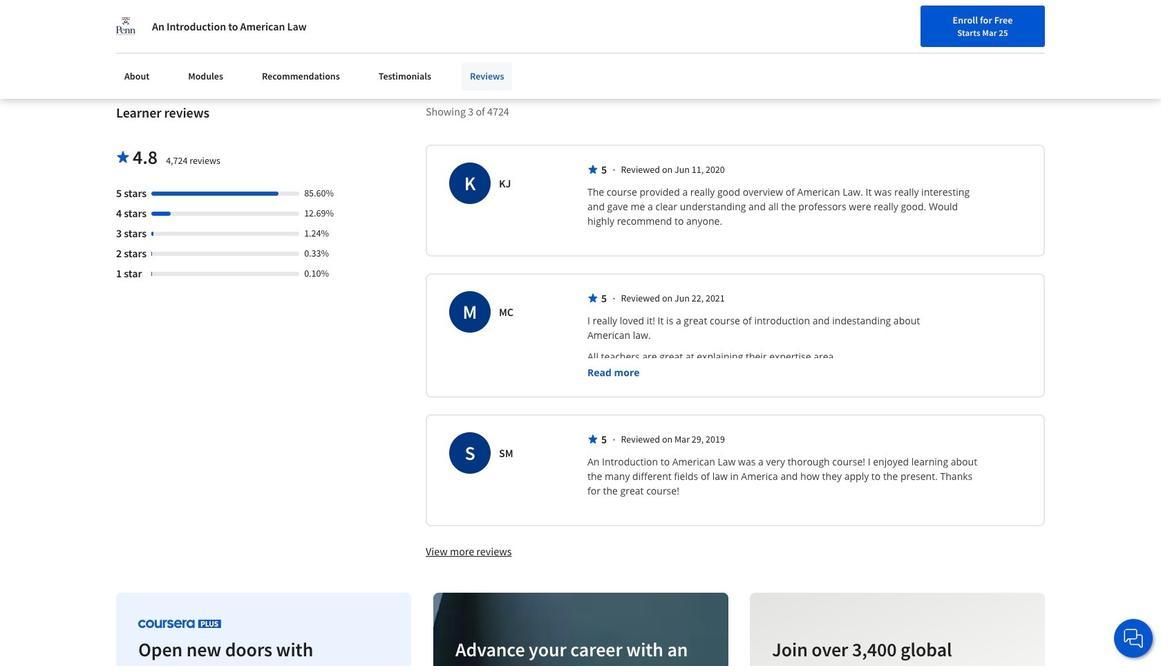 Task type: vqa. For each thing, say whether or not it's contained in the screenshot.
Data Analyst image
no



Task type: locate. For each thing, give the bounding box(es) containing it.
None search field
[[197, 9, 529, 36]]



Task type: describe. For each thing, give the bounding box(es) containing it.
coursera plus image
[[138, 619, 221, 628]]

university of pennsylvania image
[[116, 17, 136, 36]]



